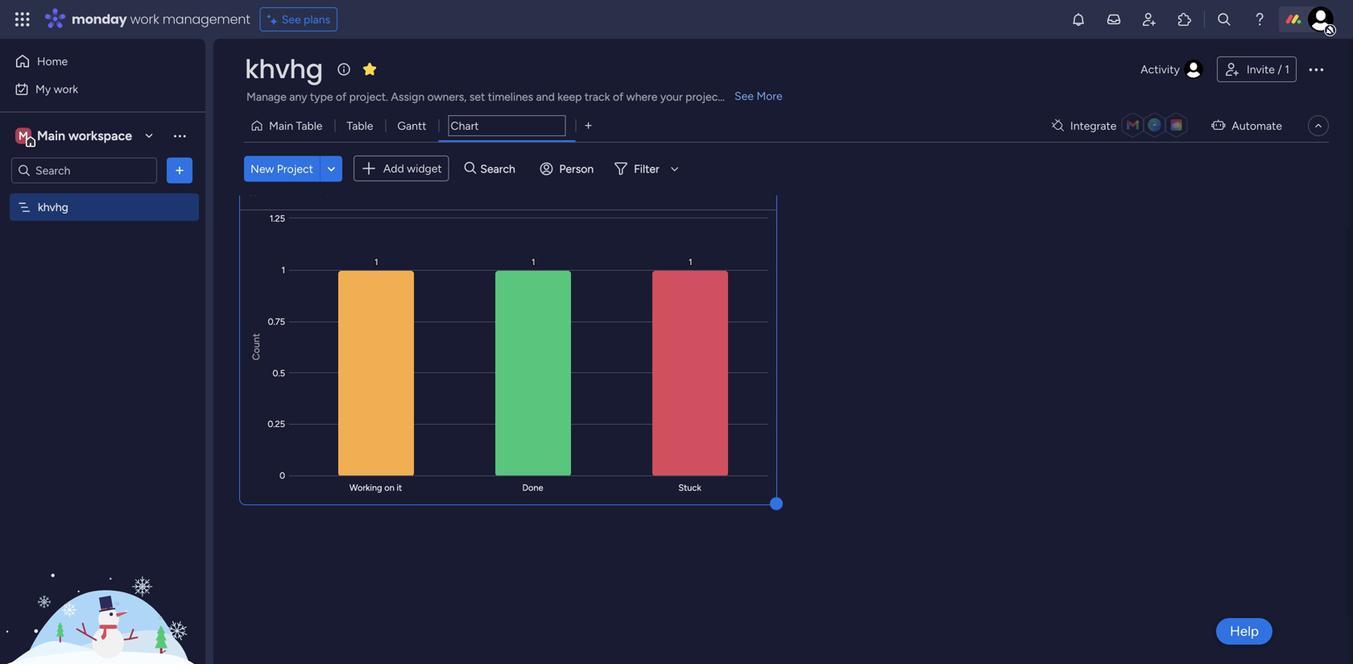 Task type: vqa. For each thing, say whether or not it's contained in the screenshot.
1st Due from the top
no



Task type: locate. For each thing, give the bounding box(es) containing it.
see plans
[[282, 12, 330, 26]]

filter
[[634, 162, 660, 175]]

khvhg down search in workspace field at the left top of the page
[[38, 200, 68, 214]]

see left more
[[735, 89, 754, 103]]

main
[[269, 119, 293, 133], [37, 128, 65, 143]]

0 vertical spatial see
[[282, 12, 301, 26]]

workspace image
[[15, 127, 31, 145]]

monday
[[72, 10, 127, 28]]

my work
[[35, 82, 78, 96]]

1 horizontal spatial khvhg
[[245, 51, 323, 87]]

where
[[627, 90, 658, 104]]

monday work management
[[72, 10, 250, 28]]

0 horizontal spatial khvhg
[[38, 200, 68, 214]]

gantt
[[398, 119, 427, 133]]

more
[[757, 89, 783, 103]]

main inside workspace selection element
[[37, 128, 65, 143]]

new project button
[[244, 156, 320, 182]]

1 horizontal spatial see
[[735, 89, 754, 103]]

2 table from the left
[[347, 119, 373, 133]]

table inside table button
[[347, 119, 373, 133]]

1 horizontal spatial main
[[269, 119, 293, 133]]

help
[[1231, 623, 1260, 639]]

1 vertical spatial khvhg
[[38, 200, 68, 214]]

khvhg
[[245, 51, 323, 87], [38, 200, 68, 214]]

khvhg field
[[241, 51, 327, 87]]

0 horizontal spatial of
[[336, 90, 347, 104]]

main table button
[[244, 113, 335, 139]]

of
[[336, 90, 347, 104], [613, 90, 624, 104]]

Search in workspace field
[[34, 161, 135, 180]]

0 vertical spatial work
[[130, 10, 159, 28]]

type
[[310, 90, 333, 104]]

None field
[[448, 115, 566, 136]]

see plans button
[[260, 7, 338, 31]]

see more
[[735, 89, 783, 103]]

0 horizontal spatial see
[[282, 12, 301, 26]]

add widget
[[383, 162, 442, 175]]

see left plans
[[282, 12, 301, 26]]

table
[[296, 119, 323, 133], [347, 119, 373, 133]]

options image
[[1307, 60, 1326, 79], [172, 162, 188, 178]]

1 horizontal spatial work
[[130, 10, 159, 28]]

0 horizontal spatial main
[[37, 128, 65, 143]]

khvhg inside list box
[[38, 200, 68, 214]]

add widget button
[[354, 156, 449, 181]]

work for monday
[[130, 10, 159, 28]]

widget
[[407, 162, 442, 175]]

table down any
[[296, 119, 323, 133]]

0 horizontal spatial work
[[54, 82, 78, 96]]

search everything image
[[1217, 11, 1233, 27]]

0 horizontal spatial table
[[296, 119, 323, 133]]

main inside button
[[269, 119, 293, 133]]

invite members image
[[1142, 11, 1158, 27]]

set
[[470, 90, 485, 104]]

0 horizontal spatial options image
[[172, 162, 188, 178]]

new project
[[251, 162, 313, 175]]

automate
[[1232, 119, 1283, 133]]

of right the type
[[336, 90, 347, 104]]

options image right "1"
[[1307, 60, 1326, 79]]

main for main table
[[269, 119, 293, 133]]

1 vertical spatial options image
[[172, 162, 188, 178]]

gantt button
[[385, 113, 439, 139]]

main right workspace image
[[37, 128, 65, 143]]

show board description image
[[334, 61, 354, 77]]

arrow down image
[[665, 159, 685, 178]]

of right the track
[[613, 90, 624, 104]]

any
[[289, 90, 307, 104]]

person button
[[534, 156, 604, 182]]

see
[[282, 12, 301, 26], [735, 89, 754, 103]]

workspace options image
[[172, 128, 188, 144]]

dapulse drag handle 3 image
[[250, 184, 256, 196]]

option
[[0, 193, 205, 196]]

v2 funnel image
[[323, 184, 334, 196]]

workspace
[[68, 128, 132, 143]]

work inside my work button
[[54, 82, 78, 96]]

1 horizontal spatial of
[[613, 90, 624, 104]]

integrate
[[1071, 119, 1117, 133]]

filter button
[[609, 156, 685, 182]]

home button
[[10, 48, 173, 74]]

project
[[277, 162, 313, 175]]

project
[[686, 90, 722, 104]]

main down manage
[[269, 119, 293, 133]]

0 vertical spatial options image
[[1307, 60, 1326, 79]]

see for see more
[[735, 89, 754, 103]]

1 horizontal spatial table
[[347, 119, 373, 133]]

work
[[130, 10, 159, 28], [54, 82, 78, 96]]

inbox image
[[1106, 11, 1123, 27]]

see inside see more link
[[735, 89, 754, 103]]

options image down workspace options image
[[172, 162, 188, 178]]

select product image
[[15, 11, 31, 27]]

table button
[[335, 113, 385, 139]]

khvhg list box
[[0, 190, 205, 438]]

1 vertical spatial see
[[735, 89, 754, 103]]

table down project.
[[347, 119, 373, 133]]

work right monday
[[130, 10, 159, 28]]

work right my
[[54, 82, 78, 96]]

my
[[35, 82, 51, 96]]

1 vertical spatial work
[[54, 82, 78, 96]]

/
[[1278, 62, 1283, 76]]

1 table from the left
[[296, 119, 323, 133]]

activity button
[[1135, 56, 1211, 82]]

activity
[[1141, 62, 1180, 76]]

manage any type of project. assign owners, set timelines and keep track of where your project stands.
[[247, 90, 761, 104]]

khvhg up any
[[245, 51, 323, 87]]

see inside see plans button
[[282, 12, 301, 26]]

add view image
[[585, 120, 592, 132]]

management
[[163, 10, 250, 28]]

timelines
[[488, 90, 534, 104]]

0 vertical spatial khvhg
[[245, 51, 323, 87]]



Task type: describe. For each thing, give the bounding box(es) containing it.
help image
[[1252, 11, 1268, 27]]

notifications image
[[1071, 11, 1087, 27]]

and
[[536, 90, 555, 104]]

owners,
[[428, 90, 467, 104]]

assign
[[391, 90, 425, 104]]

plans
[[304, 12, 330, 26]]

help button
[[1217, 618, 1273, 645]]

add
[[383, 162, 404, 175]]

angle down image
[[328, 163, 335, 175]]

see more link
[[733, 88, 785, 104]]

main for main workspace
[[37, 128, 65, 143]]

collapse board header image
[[1313, 119, 1326, 132]]

new
[[251, 162, 274, 175]]

table inside main table button
[[296, 119, 323, 133]]

your
[[661, 90, 683, 104]]

keep
[[558, 90, 582, 104]]

v2 search image
[[465, 160, 477, 178]]

work for my
[[54, 82, 78, 96]]

dapulse integrations image
[[1052, 120, 1064, 132]]

stands.
[[725, 90, 761, 104]]

2 of from the left
[[613, 90, 624, 104]]

apps image
[[1177, 11, 1193, 27]]

remove from favorites image
[[362, 61, 378, 77]]

project.
[[349, 90, 388, 104]]

invite
[[1247, 62, 1276, 76]]

invite / 1 button
[[1218, 56, 1297, 82]]

lottie animation element
[[0, 501, 205, 664]]

see for see plans
[[282, 12, 301, 26]]

lottie animation image
[[0, 501, 205, 664]]

my work button
[[10, 76, 173, 102]]

1 of from the left
[[336, 90, 347, 104]]

Search field
[[477, 157, 525, 180]]

chart
[[265, 180, 307, 200]]

manage
[[247, 90, 287, 104]]

home
[[37, 54, 68, 68]]

autopilot image
[[1212, 115, 1226, 135]]

main table
[[269, 119, 323, 133]]

1
[[1285, 62, 1290, 76]]

invite / 1
[[1247, 62, 1290, 76]]

main workspace
[[37, 128, 132, 143]]

track
[[585, 90, 610, 104]]

gary orlando image
[[1309, 6, 1334, 32]]

1 horizontal spatial options image
[[1307, 60, 1326, 79]]

person
[[560, 162, 594, 175]]

workspace selection element
[[15, 126, 135, 147]]

m
[[19, 129, 28, 143]]



